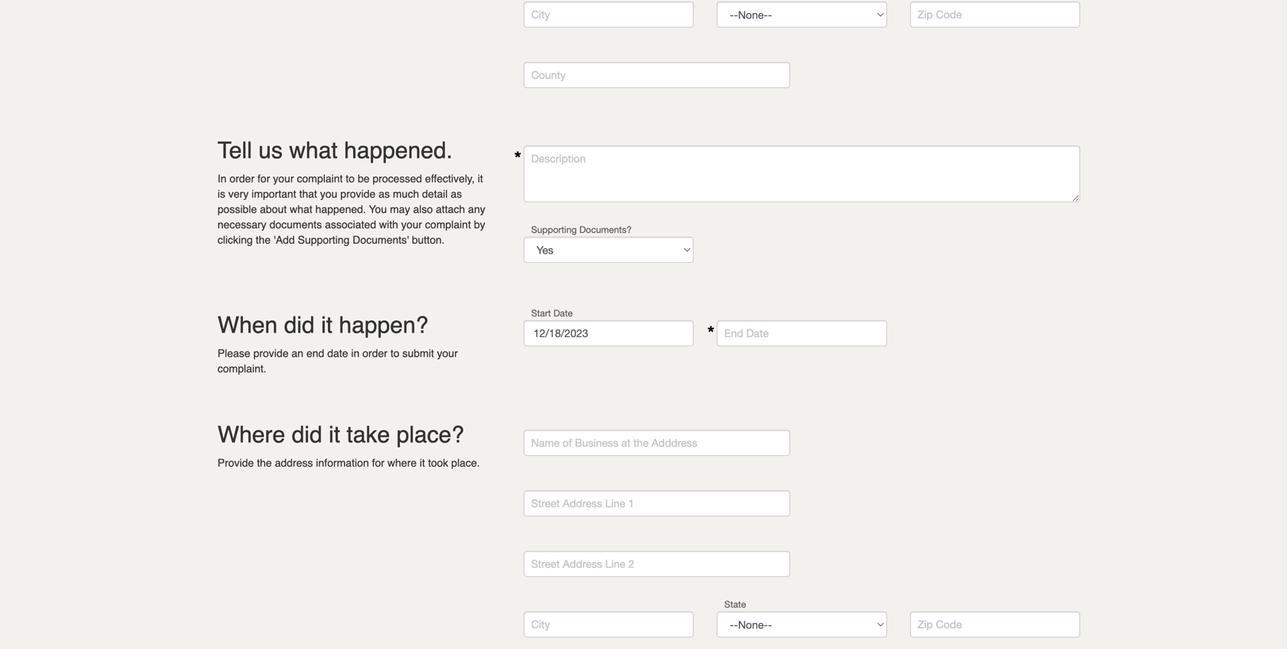 Task type: describe. For each thing, give the bounding box(es) containing it.
to inside please provide an end date in order to submit your complaint.
[[391, 347, 400, 360]]

1 vertical spatial your
[[401, 218, 422, 231]]

street address line 1
[[531, 497, 635, 510]]

of
[[563, 437, 572, 449]]

took
[[428, 457, 449, 469]]

zip code for "zip code" text box corresponding to city text box
[[918, 8, 962, 21]]

street for street address line 1
[[531, 497, 560, 510]]

name of business at the adddress
[[531, 437, 698, 449]]

provide
[[218, 457, 254, 469]]

state
[[725, 599, 746, 610]]

Start Date text field
[[524, 320, 694, 346]]

did for when
[[284, 312, 315, 338]]

adddress
[[652, 437, 698, 449]]

zip code for "zip code" text box related to city text field
[[918, 618, 962, 631]]

at
[[622, 437, 631, 449]]

1 as from the left
[[379, 188, 390, 200]]

in order for your complaint to be processed effectively, it is very important that you provide as much detail as possible about what happened. you may also attach any necessary documents associated with your complaint by clicking the 'add supporting documents' button.
[[218, 172, 486, 246]]

end
[[307, 347, 324, 360]]

0 vertical spatial happened.
[[344, 137, 453, 164]]

order inside please provide an end date in order to submit your complaint.
[[363, 347, 388, 360]]

please
[[218, 347, 251, 360]]

to inside in order for your complaint to be processed effectively, it is very important that you provide as much detail as possible about what happened. you may also attach any necessary documents associated with your complaint by clicking the 'add supporting documents' button.
[[346, 172, 355, 185]]

code for "zip code" text box related to city text field
[[936, 618, 962, 631]]

Street Address Line 2 text field
[[524, 551, 791, 577]]

it left took
[[420, 457, 425, 469]]

when did it happen?
[[218, 312, 429, 338]]

your inside please provide an end date in order to submit your complaint.
[[437, 347, 458, 360]]

very
[[228, 188, 249, 200]]

it up information
[[329, 422, 340, 448]]

please provide an end date in order to submit your complaint.
[[218, 347, 458, 375]]

submit
[[403, 347, 434, 360]]

necessary
[[218, 218, 267, 231]]

Description text field
[[524, 146, 1081, 202]]

2 as from the left
[[451, 188, 462, 200]]

name
[[531, 437, 560, 449]]

0 horizontal spatial complaint
[[297, 172, 343, 185]]

provide inside in order for your complaint to be processed effectively, it is very important that you provide as much detail as possible about what happened. you may also attach any necessary documents associated with your complaint by clicking the 'add supporting documents' button.
[[341, 188, 376, 200]]

address
[[275, 457, 313, 469]]

1 vertical spatial for
[[372, 457, 385, 469]]

Name of Business at the Adddress text field
[[524, 430, 791, 456]]

zip for "zip code" text box corresponding to city text box
[[918, 8, 933, 21]]

it inside in order for your complaint to be processed effectively, it is very important that you provide as much detail as possible about what happened. you may also attach any necessary documents associated with your complaint by clicking the 'add supporting documents' button.
[[478, 172, 483, 185]]

date for end date
[[747, 327, 769, 340]]

order inside in order for your complaint to be processed effectively, it is very important that you provide as much detail as possible about what happened. you may also attach any necessary documents associated with your complaint by clicking the 'add supporting documents' button.
[[230, 172, 255, 185]]

any
[[468, 203, 486, 215]]

you
[[320, 188, 338, 200]]

in
[[218, 172, 227, 185]]

much
[[393, 188, 419, 200]]

date for start date
[[554, 308, 573, 318]]

end
[[725, 327, 744, 340]]

start date
[[531, 308, 573, 318]]

where did it take place?
[[218, 422, 464, 448]]

detail
[[422, 188, 448, 200]]

possible
[[218, 203, 257, 215]]

in
[[351, 347, 360, 360]]

Street Address Line 1 text field
[[524, 491, 791, 517]]

clicking
[[218, 234, 253, 246]]

place?
[[397, 422, 464, 448]]

county
[[531, 69, 566, 81]]

End Date text field
[[717, 320, 887, 346]]

zip for "zip code" text box related to city text field
[[918, 618, 933, 631]]

effectively,
[[425, 172, 475, 185]]

documents?
[[580, 224, 632, 235]]

street for street address line 2
[[531, 558, 560, 570]]

attach
[[436, 203, 465, 215]]

city for city text box
[[531, 8, 550, 21]]

is
[[218, 188, 225, 200]]

did for where
[[292, 422, 323, 448]]

documents'
[[353, 234, 409, 246]]

0 vertical spatial what
[[289, 137, 338, 164]]

where
[[388, 457, 417, 469]]

supporting inside in order for your complaint to be processed effectively, it is very important that you provide as much detail as possible about what happened. you may also attach any necessary documents associated with your complaint by clicking the 'add supporting documents' button.
[[298, 234, 350, 246]]



Task type: vqa. For each thing, say whether or not it's contained in the screenshot.
"it" within in order for your complaint to be processed effectively, it is very important that you provide as much detail as possible about what happened. you may also attach any necessary documents associated with your complaint by clicking the 'add supporting documents' button.
yes



Task type: locate. For each thing, give the bounding box(es) containing it.
1 vertical spatial date
[[747, 327, 769, 340]]

to left the submit
[[391, 347, 400, 360]]

for inside in order for your complaint to be processed effectively, it is very important that you provide as much detail as possible about what happened. you may also attach any necessary documents associated with your complaint by clicking the 'add supporting documents' button.
[[258, 172, 270, 185]]

0 vertical spatial complaint
[[297, 172, 343, 185]]

street
[[531, 497, 560, 510], [531, 558, 560, 570]]

associated
[[325, 218, 376, 231]]

0 vertical spatial code
[[936, 8, 962, 21]]

0 horizontal spatial date
[[554, 308, 573, 318]]

1 city from the top
[[531, 8, 550, 21]]

1 vertical spatial what
[[290, 203, 313, 215]]

0 vertical spatial zip code
[[918, 8, 962, 21]]

0 vertical spatial address
[[563, 497, 603, 510]]

City text field
[[524, 2, 694, 28]]

did up an
[[284, 312, 315, 338]]

2 vertical spatial your
[[437, 347, 458, 360]]

0 vertical spatial provide
[[341, 188, 376, 200]]

2 vertical spatial the
[[257, 457, 272, 469]]

1 vertical spatial order
[[363, 347, 388, 360]]

supporting documents?
[[531, 224, 632, 235]]

did
[[284, 312, 315, 338], [292, 422, 323, 448]]

0 vertical spatial for
[[258, 172, 270, 185]]

1 vertical spatial happened.
[[316, 203, 366, 215]]

date
[[554, 308, 573, 318], [747, 327, 769, 340]]

happened.
[[344, 137, 453, 164], [316, 203, 366, 215]]

also
[[413, 203, 433, 215]]

zip code text field for city text field
[[910, 612, 1081, 638]]

line
[[606, 497, 626, 510], [606, 558, 626, 570]]

1 zip from the top
[[918, 8, 933, 21]]

0 vertical spatial the
[[256, 234, 271, 246]]

the right the provide
[[257, 457, 272, 469]]

to
[[346, 172, 355, 185], [391, 347, 400, 360]]

zip code
[[918, 8, 962, 21], [918, 618, 962, 631]]

1 vertical spatial code
[[936, 618, 962, 631]]

1 vertical spatial the
[[634, 437, 649, 449]]

1 vertical spatial zip code
[[918, 618, 962, 631]]

2 street from the top
[[531, 558, 560, 570]]

processed
[[373, 172, 422, 185]]

place.
[[452, 457, 480, 469]]

date right start
[[554, 308, 573, 318]]

your up important
[[273, 172, 294, 185]]

0 vertical spatial zip
[[918, 8, 933, 21]]

2 code from the top
[[936, 618, 962, 631]]

address for 1
[[563, 497, 603, 510]]

it up date at the bottom
[[321, 312, 333, 338]]

0 vertical spatial street
[[531, 497, 560, 510]]

line left 1
[[606, 497, 626, 510]]

the left 'add
[[256, 234, 271, 246]]

1 zip code from the top
[[918, 8, 962, 21]]

complaint up you
[[297, 172, 343, 185]]

0 vertical spatial did
[[284, 312, 315, 338]]

1 zip code text field from the top
[[910, 2, 1081, 28]]

information
[[316, 457, 369, 469]]

0 vertical spatial zip code text field
[[910, 2, 1081, 28]]

provide
[[341, 188, 376, 200], [253, 347, 289, 360]]

City text field
[[524, 612, 694, 638]]

0 vertical spatial line
[[606, 497, 626, 510]]

1 horizontal spatial as
[[451, 188, 462, 200]]

order
[[230, 172, 255, 185], [363, 347, 388, 360]]

provide the address information for where it took place.
[[218, 457, 480, 469]]

1 code from the top
[[936, 8, 962, 21]]

street down the street address line 1
[[531, 558, 560, 570]]

provide down be
[[341, 188, 376, 200]]

1 vertical spatial address
[[563, 558, 603, 570]]

0 vertical spatial order
[[230, 172, 255, 185]]

1 address from the top
[[563, 497, 603, 510]]

0 horizontal spatial your
[[273, 172, 294, 185]]

about
[[260, 203, 287, 215]]

1 horizontal spatial date
[[747, 327, 769, 340]]

code
[[936, 8, 962, 21], [936, 618, 962, 631]]

as up you at the top left of the page
[[379, 188, 390, 200]]

2 zip code from the top
[[918, 618, 962, 631]]

your
[[273, 172, 294, 185], [401, 218, 422, 231], [437, 347, 458, 360]]

happened. inside in order for your complaint to be processed effectively, it is very important that you provide as much detail as possible about what happened. you may also attach any necessary documents associated with your complaint by clicking the 'add supporting documents' button.
[[316, 203, 366, 215]]

complaint
[[297, 172, 343, 185], [425, 218, 471, 231]]

an
[[292, 347, 304, 360]]

where
[[218, 422, 285, 448]]

for up important
[[258, 172, 270, 185]]

0 horizontal spatial provide
[[253, 347, 289, 360]]

address left 1
[[563, 497, 603, 510]]

0 vertical spatial date
[[554, 308, 573, 318]]

1 vertical spatial to
[[391, 347, 400, 360]]

2
[[629, 558, 635, 570]]

1 vertical spatial line
[[606, 558, 626, 570]]

did up address
[[292, 422, 323, 448]]

line left 2 in the left bottom of the page
[[606, 558, 626, 570]]

2 city from the top
[[531, 618, 550, 631]]

1 horizontal spatial your
[[401, 218, 422, 231]]

supporting down associated
[[298, 234, 350, 246]]

your down also
[[401, 218, 422, 231]]

to left be
[[346, 172, 355, 185]]

may
[[390, 203, 410, 215]]

order up very
[[230, 172, 255, 185]]

what right us
[[289, 137, 338, 164]]

street address line 2
[[531, 558, 635, 570]]

1 vertical spatial did
[[292, 422, 323, 448]]

1 line from the top
[[606, 497, 626, 510]]

supporting left documents?
[[531, 224, 577, 235]]

provide inside please provide an end date in order to submit your complaint.
[[253, 347, 289, 360]]

the inside in order for your complaint to be processed effectively, it is very important that you provide as much detail as possible about what happened. you may also attach any necessary documents associated with your complaint by clicking the 'add supporting documents' button.
[[256, 234, 271, 246]]

0 horizontal spatial as
[[379, 188, 390, 200]]

line for 1
[[606, 497, 626, 510]]

city
[[531, 8, 550, 21], [531, 618, 550, 631]]

happen?
[[339, 312, 429, 338]]

it right effectively,
[[478, 172, 483, 185]]

for
[[258, 172, 270, 185], [372, 457, 385, 469]]

1 vertical spatial zip code text field
[[910, 612, 1081, 638]]

happened. up processed
[[344, 137, 453, 164]]

line for 2
[[606, 558, 626, 570]]

code for "zip code" text box corresponding to city text box
[[936, 8, 962, 21]]

what
[[289, 137, 338, 164], [290, 203, 313, 215]]

when
[[218, 312, 278, 338]]

1 vertical spatial city
[[531, 618, 550, 631]]

1 horizontal spatial provide
[[341, 188, 376, 200]]

zip
[[918, 8, 933, 21], [918, 618, 933, 631]]

be
[[358, 172, 370, 185]]

your right the submit
[[437, 347, 458, 360]]

date right end
[[747, 327, 769, 340]]

1
[[629, 497, 635, 510]]

'add
[[274, 234, 295, 246]]

address for 2
[[563, 558, 603, 570]]

1 vertical spatial street
[[531, 558, 560, 570]]

important
[[252, 188, 296, 200]]

address left 2 in the left bottom of the page
[[563, 558, 603, 570]]

2 address from the top
[[563, 558, 603, 570]]

2 zip from the top
[[918, 618, 933, 631]]

1 horizontal spatial order
[[363, 347, 388, 360]]

you
[[369, 203, 387, 215]]

complaint.
[[218, 363, 267, 375]]

0 vertical spatial city
[[531, 8, 550, 21]]

city down the 'street address line 2'
[[531, 618, 550, 631]]

1 vertical spatial provide
[[253, 347, 289, 360]]

1 horizontal spatial complaint
[[425, 218, 471, 231]]

order right in
[[363, 347, 388, 360]]

1 vertical spatial complaint
[[425, 218, 471, 231]]

complaint down the attach
[[425, 218, 471, 231]]

tell us what happened.
[[218, 137, 453, 164]]

as
[[379, 188, 390, 200], [451, 188, 462, 200]]

2 zip code text field from the top
[[910, 612, 1081, 638]]

1 horizontal spatial to
[[391, 347, 400, 360]]

by
[[474, 218, 486, 231]]

take
[[347, 422, 390, 448]]

happened. up associated
[[316, 203, 366, 215]]

date
[[327, 347, 348, 360]]

end date
[[725, 327, 769, 340]]

that
[[299, 188, 317, 200]]

supporting
[[531, 224, 577, 235], [298, 234, 350, 246]]

zip code text field for city text box
[[910, 2, 1081, 28]]

button.
[[412, 234, 445, 246]]

1 horizontal spatial supporting
[[531, 224, 577, 235]]

2 line from the top
[[606, 558, 626, 570]]

2 horizontal spatial your
[[437, 347, 458, 360]]

1 street from the top
[[531, 497, 560, 510]]

the
[[256, 234, 271, 246], [634, 437, 649, 449], [257, 457, 272, 469]]

1 horizontal spatial for
[[372, 457, 385, 469]]

what up documents
[[290, 203, 313, 215]]

0 horizontal spatial order
[[230, 172, 255, 185]]

0 vertical spatial your
[[273, 172, 294, 185]]

provide left an
[[253, 347, 289, 360]]

0 horizontal spatial supporting
[[298, 234, 350, 246]]

city up county
[[531, 8, 550, 21]]

for left where
[[372, 457, 385, 469]]

1 vertical spatial zip
[[918, 618, 933, 631]]

with
[[379, 218, 398, 231]]

it
[[478, 172, 483, 185], [321, 312, 333, 338], [329, 422, 340, 448], [420, 457, 425, 469]]

documents
[[270, 218, 322, 231]]

start
[[531, 308, 551, 318]]

address
[[563, 497, 603, 510], [563, 558, 603, 570]]

tell
[[218, 137, 252, 164]]

0 horizontal spatial to
[[346, 172, 355, 185]]

description
[[531, 152, 586, 165]]

0 horizontal spatial for
[[258, 172, 270, 185]]

us
[[259, 137, 283, 164]]

business
[[575, 437, 619, 449]]

0 vertical spatial to
[[346, 172, 355, 185]]

street down name
[[531, 497, 560, 510]]

County text field
[[524, 62, 791, 88]]

city for city text field
[[531, 618, 550, 631]]

as up the attach
[[451, 188, 462, 200]]

the right at
[[634, 437, 649, 449]]

Zip Code text field
[[910, 2, 1081, 28], [910, 612, 1081, 638]]

what inside in order for your complaint to be processed effectively, it is very important that you provide as much detail as possible about what happened. you may also attach any necessary documents associated with your complaint by clicking the 'add supporting documents' button.
[[290, 203, 313, 215]]



